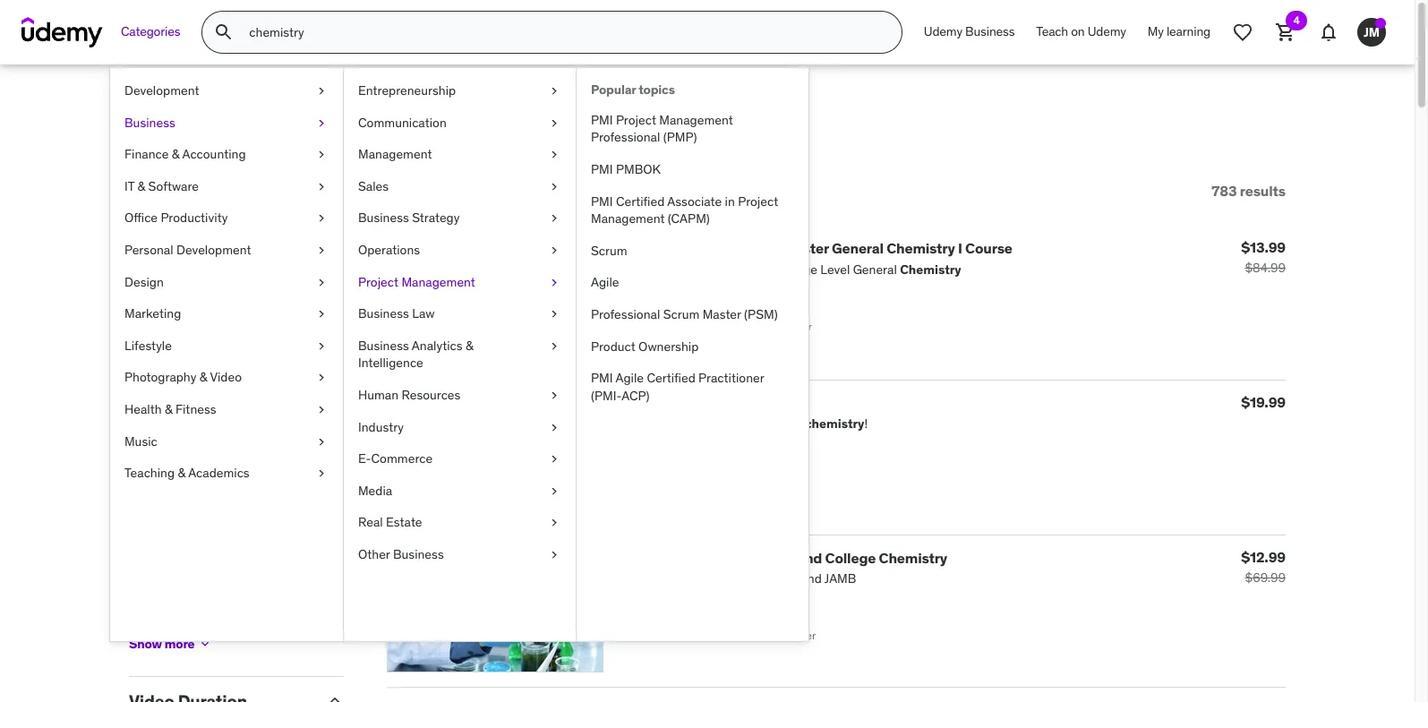 Task type: locate. For each thing, give the bounding box(es) containing it.
0 horizontal spatial results
[[186, 106, 279, 142]]

xsmall image inside it & software link
[[314, 178, 329, 196]]

complete right the
[[646, 549, 711, 567]]

teach
[[1037, 23, 1069, 40]]

xsmall image inside e-commerce link
[[547, 451, 562, 468]]

fitness
[[175, 401, 216, 417]]

business law
[[358, 306, 435, 322]]

xsmall image inside development link
[[314, 82, 329, 100]]

pmi down the popular
[[591, 112, 613, 128]]

$12.99 $69.99
[[1242, 548, 1286, 585]]

professional up the pmi pmbok
[[591, 129, 660, 145]]

chemistry right college
[[879, 549, 948, 567]]

business left the teach
[[966, 23, 1015, 40]]

master
[[703, 306, 741, 322]]

3.0
[[217, 400, 235, 416]]

0 vertical spatial small image
[[141, 182, 159, 200]]

my learning
[[1148, 23, 1211, 40]]

xsmall image inside finance & accounting link
[[314, 146, 329, 164]]

xsmall image for project management
[[547, 274, 562, 291]]

1 horizontal spatial udemy
[[1088, 23, 1127, 40]]

xsmall image for business strategy
[[547, 210, 562, 227]]

development down office productivity link
[[176, 242, 251, 258]]

ownership
[[639, 338, 699, 354]]

1 horizontal spatial results
[[1240, 182, 1286, 200]]

xsmall image for e-commerce
[[547, 451, 562, 468]]

0 horizontal spatial project
[[358, 274, 399, 290]]

xsmall image inside office productivity link
[[314, 210, 329, 227]]

783 for 783 results
[[1212, 182, 1237, 200]]

other
[[358, 546, 390, 562]]

0 horizontal spatial 783
[[129, 106, 180, 142]]

1 pmi from the top
[[591, 112, 613, 128]]

udemy business link
[[913, 11, 1026, 54]]

agile down dr.
[[591, 274, 619, 291]]

xsmall image for photography & video
[[314, 369, 329, 387]]

business down estate
[[393, 546, 444, 562]]

certified
[[616, 193, 665, 209], [647, 370, 696, 386]]

& inside business analytics & intelligence
[[466, 337, 473, 354]]

show more
[[129, 636, 195, 652]]

categories button
[[110, 11, 191, 54]]

notifications image
[[1318, 21, 1340, 43]]

business inside other business link
[[393, 546, 444, 562]]

software
[[148, 178, 199, 194]]

chemistry
[[887, 240, 955, 257], [879, 549, 948, 567]]

xsmall image inside communication link
[[547, 114, 562, 132]]

real estate
[[358, 514, 422, 531]]

filter
[[162, 182, 197, 200]]

xsmall image inside entrepreneurship "link"
[[547, 82, 562, 100]]

2 vertical spatial project
[[358, 274, 399, 290]]

pmi for pmi certified associate in project management (capm)
[[591, 193, 613, 209]]

up right video
[[248, 368, 262, 385]]

up for 3.5 & up
[[248, 368, 262, 385]]

business inside udemy business link
[[966, 23, 1015, 40]]

design
[[125, 274, 164, 290]]

3 pmi from the top
[[591, 193, 613, 209]]

business up finance
[[125, 114, 175, 130]]

0 horizontal spatial scrum
[[591, 243, 628, 259]]

xsmall image inside other business link
[[547, 546, 562, 564]]

1 horizontal spatial project
[[616, 112, 656, 128]]

results up accounting
[[186, 106, 279, 142]]

xsmall image inside business strategy link
[[547, 210, 562, 227]]

1 horizontal spatial 783
[[1212, 182, 1237, 200]]

xsmall image inside operations link
[[547, 242, 562, 259]]

business inside business law link
[[358, 306, 409, 322]]

xsmall image inside management link
[[547, 146, 562, 164]]

pmi inside pmi certified associate in project management (capm)
[[591, 193, 613, 209]]

& right finance
[[172, 146, 180, 162]]

& right teaching
[[178, 465, 186, 481]]

1 vertical spatial complete
[[646, 549, 711, 567]]

& left 3.5
[[200, 369, 207, 385]]

business analytics & intelligence
[[358, 337, 473, 371]]

management inside pmi certified associate in project management (capm)
[[591, 211, 665, 227]]

agile
[[591, 274, 619, 291], [616, 370, 644, 386]]

professional up "product" on the left of the page
[[591, 306, 660, 322]]

up
[[248, 368, 262, 385], [249, 400, 263, 416]]

0 vertical spatial complete
[[664, 240, 729, 257]]

0 vertical spatial up
[[248, 368, 262, 385]]

0 vertical spatial agile
[[591, 274, 619, 291]]

0 vertical spatial professional
[[591, 129, 660, 145]]

project right "in"
[[738, 193, 779, 209]]

xsmall image inside real estate link
[[547, 514, 562, 532]]

xsmall image for development
[[314, 82, 329, 100]]

xsmall image for it & software
[[314, 178, 329, 196]]

business for business analytics & intelligence
[[358, 337, 409, 354]]

783 inside status
[[1212, 182, 1237, 200]]

xsmall image for health & fitness
[[314, 401, 329, 419]]

results for 783 results
[[1240, 182, 1286, 200]]

xsmall image for sales
[[547, 178, 562, 196]]

783 results
[[1212, 182, 1286, 200]]

management up the '(pmp)'
[[660, 112, 733, 128]]

2 professional from the top
[[591, 306, 660, 322]]

0 vertical spatial project
[[616, 112, 656, 128]]

college
[[825, 549, 876, 567]]

ratings
[[129, 255, 190, 276]]

video
[[210, 369, 242, 385]]

categories
[[121, 23, 180, 40]]

product ownership link
[[577, 331, 809, 363]]

small image
[[326, 256, 344, 274]]

1 vertical spatial scrum
[[663, 306, 700, 322]]

chemistry left the i
[[887, 240, 955, 257]]

language button
[[129, 454, 312, 475]]

xsmall image inside music "link"
[[314, 433, 329, 451]]

results for 783 results for "chemistry"
[[186, 106, 279, 142]]

2 vertical spatial small image
[[326, 692, 344, 702]]

&
[[172, 146, 180, 162], [138, 178, 145, 194], [466, 337, 473, 354], [237, 368, 245, 385], [200, 369, 207, 385], [238, 400, 246, 416], [165, 401, 172, 417], [178, 465, 186, 481]]

1 professional from the top
[[591, 129, 660, 145]]

certified down ownership at the left
[[647, 370, 696, 386]]

1 vertical spatial professional
[[591, 306, 660, 322]]

human resources link
[[344, 380, 576, 412]]

office productivity
[[125, 210, 228, 226]]

strategy
[[412, 210, 460, 226]]

media
[[358, 483, 392, 499]]

popular topics
[[591, 82, 675, 98]]

certified down the pmbok
[[616, 193, 665, 209]]

business strategy
[[358, 210, 460, 226]]

business inside business analytics & intelligence
[[358, 337, 409, 354]]

xsmall image inside business law link
[[547, 306, 562, 323]]

my learning link
[[1137, 11, 1222, 54]]

complete
[[664, 240, 729, 257], [646, 549, 711, 567]]

teaching
[[125, 465, 175, 481]]

$84.99
[[1245, 260, 1286, 276]]

xsmall image for real estate
[[547, 514, 562, 532]]

xsmall image inside business analytics & intelligence 'link'
[[547, 337, 562, 355]]

pmi up (pmi-
[[591, 370, 613, 386]]

filter button
[[129, 163, 209, 219]]

& right 3.0
[[238, 400, 246, 416]]

business left the law at the left top of page
[[358, 306, 409, 322]]

2 horizontal spatial project
[[738, 193, 779, 209]]

xsmall image inside teaching & academics link
[[314, 465, 329, 483]]

business for business law
[[358, 306, 409, 322]]

pmi inside pmi project management professional (pmp)
[[591, 112, 613, 128]]

& right it
[[138, 178, 145, 194]]

industry link
[[344, 412, 576, 443]]

xsmall image inside photography & video link
[[314, 369, 329, 387]]

project down operations
[[358, 274, 399, 290]]

0 vertical spatial 783
[[129, 106, 180, 142]]

2 up from the top
[[249, 400, 263, 416]]

xsmall image for business
[[314, 114, 329, 132]]

associate
[[668, 193, 722, 209]]

results inside status
[[1240, 182, 1286, 200]]

pmi
[[591, 112, 613, 128], [591, 161, 613, 177], [591, 193, 613, 209], [591, 370, 613, 386]]

scrum down 'agile' link
[[663, 306, 700, 322]]

certified inside pmi certified associate in project management (capm)
[[616, 193, 665, 209]]

business for business strategy
[[358, 210, 409, 226]]

pmi left the pmbok
[[591, 161, 613, 177]]

& right 3.5
[[237, 368, 245, 385]]

management
[[660, 112, 733, 128], [358, 146, 432, 162], [591, 211, 665, 227], [402, 274, 476, 290]]

xsmall image inside lifestyle link
[[314, 337, 329, 355]]

operations
[[358, 242, 420, 258]]

1 vertical spatial up
[[249, 400, 263, 416]]

xsmall image for entrepreneurship
[[547, 82, 562, 100]]

business up operations
[[358, 210, 409, 226]]

pmi pmbok link
[[577, 154, 809, 186]]

xsmall image inside health & fitness link
[[314, 401, 329, 419]]

0 vertical spatial certified
[[616, 193, 665, 209]]

xsmall image for operations
[[547, 242, 562, 259]]

development link
[[110, 75, 343, 107]]

jm link
[[1351, 11, 1394, 54]]

project management element
[[576, 68, 809, 641]]

& right 'analytics'
[[466, 337, 473, 354]]

xsmall image inside project management link
[[547, 274, 562, 291]]

scrum left "k's"
[[591, 243, 628, 259]]

xsmall image inside show more button
[[198, 637, 213, 652]]

xsmall image inside sales link
[[547, 178, 562, 196]]

professional scrum master (psm) link
[[577, 299, 809, 331]]

0 vertical spatial results
[[186, 106, 279, 142]]

wishlist image
[[1232, 21, 1254, 43]]

complete down (capm)
[[664, 240, 729, 257]]

xsmall image inside human resources link
[[547, 387, 562, 404]]

xsmall image for show more
[[198, 637, 213, 652]]

4 pmi from the top
[[591, 370, 613, 386]]

business inside business link
[[125, 114, 175, 130]]

first
[[732, 240, 762, 257]]

& for it & software
[[138, 178, 145, 194]]

& for finance & accounting
[[172, 146, 180, 162]]

pmi for pmi pmbok
[[591, 161, 613, 177]]

dr. k's complete first semester general chemistry i course link
[[618, 240, 1013, 257]]

pmi inside pmi agile certified practitioner (pmi-acp)
[[591, 370, 613, 386]]

health
[[125, 401, 162, 417]]

dr.
[[618, 240, 637, 257]]

xsmall image inside marketing link
[[314, 306, 329, 323]]

results up the $13.99
[[1240, 182, 1286, 200]]

xsmall image inside personal development link
[[314, 242, 329, 259]]

xsmall image for music
[[314, 433, 329, 451]]

agile inside pmi agile certified practitioner (pmi-acp)
[[616, 370, 644, 386]]

human resources
[[358, 387, 461, 403]]

the
[[618, 549, 643, 567]]

1 up from the top
[[248, 368, 262, 385]]

xsmall image for office productivity
[[314, 210, 329, 227]]

submit search image
[[213, 21, 235, 43]]

school
[[748, 549, 794, 567]]

agile up acp)
[[616, 370, 644, 386]]

pmi for pmi agile certified practitioner (pmi-acp)
[[591, 370, 613, 386]]

business analytics & intelligence link
[[344, 330, 576, 380]]

pmi for pmi project management professional (pmp)
[[591, 112, 613, 128]]

Search for anything text field
[[246, 17, 880, 47]]

xsmall image inside "industry" link
[[547, 419, 562, 436]]

xsmall image for other business
[[547, 546, 562, 564]]

0 horizontal spatial udemy
[[924, 23, 963, 40]]

project inside project management link
[[358, 274, 399, 290]]

xsmall image inside media link
[[547, 483, 562, 500]]

português
[[150, 631, 208, 647]]

management up dr.
[[591, 211, 665, 227]]

accounting
[[182, 146, 246, 162]]

more
[[165, 636, 195, 652]]

management link
[[344, 139, 576, 171]]

2 pmi from the top
[[591, 161, 613, 177]]

up right 3.0
[[249, 400, 263, 416]]

xsmall image inside business link
[[314, 114, 329, 132]]

1 vertical spatial development
[[176, 242, 251, 258]]

& for teaching & academics
[[178, 465, 186, 481]]

intelligence
[[358, 355, 423, 371]]

xsmall image
[[314, 114, 329, 132], [547, 114, 562, 132], [314, 210, 329, 227], [547, 242, 562, 259], [314, 274, 329, 291], [314, 306, 329, 323], [314, 369, 329, 387], [314, 401, 329, 419], [547, 419, 562, 436], [314, 433, 329, 451], [547, 451, 562, 468], [314, 465, 329, 483], [547, 514, 562, 532], [129, 537, 143, 552], [129, 569, 143, 584], [129, 601, 143, 615]]

other business
[[358, 546, 444, 562]]

$69.99
[[1245, 569, 1286, 585]]

project down popular topics
[[616, 112, 656, 128]]

pmi certified associate in project management (capm)
[[591, 193, 779, 227]]

xsmall image for business law
[[547, 306, 562, 323]]

business inside business strategy link
[[358, 210, 409, 226]]

0 vertical spatial chemistry
[[887, 240, 955, 257]]

popular
[[591, 82, 636, 98]]

1 vertical spatial 783
[[1212, 182, 1237, 200]]

development down categories dropdown button
[[125, 82, 199, 99]]

project inside pmi certified associate in project management (capm)
[[738, 193, 779, 209]]

real
[[358, 514, 383, 531]]

law
[[412, 306, 435, 322]]

business up intelligence
[[358, 337, 409, 354]]

it & software
[[125, 178, 199, 194]]

1 vertical spatial results
[[1240, 182, 1286, 200]]

chemistry for college
[[879, 549, 948, 567]]

xsmall image inside design link
[[314, 274, 329, 291]]

professional scrum master (psm)
[[591, 306, 778, 322]]

xsmall image for communication
[[547, 114, 562, 132]]

pmi down the pmi pmbok
[[591, 193, 613, 209]]

1 vertical spatial chemistry
[[879, 549, 948, 567]]

& right health
[[165, 401, 172, 417]]

the complete high school and college chemistry link
[[618, 549, 948, 567]]

1 vertical spatial agile
[[616, 370, 644, 386]]

1 vertical spatial project
[[738, 193, 779, 209]]

xsmall image
[[314, 82, 329, 100], [547, 82, 562, 100], [314, 146, 329, 164], [547, 146, 562, 164], [314, 178, 329, 196], [547, 178, 562, 196], [547, 210, 562, 227], [314, 242, 329, 259], [547, 274, 562, 291], [547, 306, 562, 323], [314, 337, 329, 355], [547, 337, 562, 355], [547, 387, 562, 404], [547, 483, 562, 500], [129, 506, 143, 520], [547, 546, 562, 564], [198, 637, 213, 652]]

xsmall image for human resources
[[547, 387, 562, 404]]

"chemistry"
[[330, 106, 493, 142]]

1 vertical spatial certified
[[647, 370, 696, 386]]

small image
[[141, 182, 159, 200], [326, 455, 344, 473], [326, 692, 344, 702]]

academics
[[188, 465, 250, 481]]



Task type: describe. For each thing, give the bounding box(es) containing it.
media link
[[344, 475, 576, 507]]

marketing link
[[110, 298, 343, 330]]

management up the law at the left top of page
[[402, 274, 476, 290]]

3.5
[[217, 368, 234, 385]]

3.0 & up
[[217, 400, 263, 416]]

health & fitness link
[[110, 394, 343, 426]]

$13.99 $84.99
[[1242, 239, 1286, 276]]

xsmall image for business analytics & intelligence
[[547, 337, 562, 355]]

sales
[[358, 178, 389, 194]]

xsmall image for media
[[547, 483, 562, 500]]

4 link
[[1265, 11, 1308, 54]]

783 results status
[[1212, 182, 1286, 200]]

productivity
[[161, 210, 228, 226]]

783 results for "chemistry"
[[129, 106, 493, 142]]

real estate link
[[344, 507, 576, 539]]

lifestyle link
[[110, 330, 343, 362]]

$13.99
[[1242, 239, 1286, 257]]

for
[[286, 106, 324, 142]]

business for business
[[125, 114, 175, 130]]

marketing
[[125, 306, 181, 322]]

up for 3.0 & up
[[249, 400, 263, 416]]

0 vertical spatial scrum
[[591, 243, 628, 259]]

xsmall image for lifestyle
[[314, 337, 329, 355]]

business law link
[[344, 298, 576, 330]]

1 udemy from the left
[[924, 23, 963, 40]]

and
[[797, 549, 822, 567]]

dr. k's complete first semester general chemistry i course
[[618, 240, 1013, 257]]

finance
[[125, 146, 169, 162]]

operations link
[[344, 235, 576, 267]]

pmi certified associate in project management (capm) link
[[577, 186, 809, 235]]

xsmall image for design
[[314, 274, 329, 291]]

estate
[[386, 514, 422, 531]]

sales link
[[344, 171, 576, 203]]

chemistry for general
[[887, 240, 955, 257]]

course
[[966, 240, 1013, 257]]

management inside pmi project management professional (pmp)
[[660, 112, 733, 128]]

professional inside pmi project management professional (pmp)
[[591, 129, 660, 145]]

& for 3.5 & up
[[237, 368, 245, 385]]

high
[[714, 549, 745, 567]]

pmbok
[[616, 161, 661, 177]]

xsmall image for marketing
[[314, 306, 329, 323]]

xsmall image for personal development
[[314, 242, 329, 259]]

language
[[129, 454, 207, 475]]

xsmall image for teaching & academics
[[314, 465, 329, 483]]

0 vertical spatial development
[[125, 82, 199, 99]]

communication link
[[344, 107, 576, 139]]

(pmi-
[[591, 388, 622, 404]]

xsmall image for industry
[[547, 419, 562, 436]]

industry
[[358, 419, 404, 435]]

finance & accounting
[[125, 146, 246, 162]]

photography & video link
[[110, 362, 343, 394]]

acp)
[[622, 388, 650, 404]]

1 vertical spatial small image
[[326, 455, 344, 473]]

2 udemy from the left
[[1088, 23, 1127, 40]]

product
[[591, 338, 636, 354]]

agile link
[[577, 267, 809, 299]]

udemy business
[[924, 23, 1015, 40]]

small image inside filter button
[[141, 182, 159, 200]]

management down communication
[[358, 146, 432, 162]]

topics
[[639, 82, 675, 98]]

it
[[125, 178, 135, 194]]

pmi agile certified practitioner (pmi-acp)
[[591, 370, 764, 404]]

xsmall image for management
[[547, 146, 562, 164]]

music
[[125, 433, 157, 449]]

& for 3.0 & up
[[238, 400, 246, 416]]

e-
[[358, 451, 371, 467]]

$19.99
[[1242, 393, 1286, 411]]

on
[[1071, 23, 1085, 40]]

human
[[358, 387, 399, 403]]

jm
[[1364, 24, 1380, 40]]

k's
[[640, 240, 661, 257]]

(pmp)
[[663, 129, 697, 145]]

$12.99
[[1242, 548, 1286, 566]]

the complete high school and college chemistry
[[618, 549, 948, 567]]

it & software link
[[110, 171, 343, 203]]

xsmall image for finance & accounting
[[314, 146, 329, 164]]

& for photography & video
[[200, 369, 207, 385]]

you have alerts image
[[1376, 18, 1387, 29]]

product ownership
[[591, 338, 699, 354]]

music link
[[110, 426, 343, 458]]

1 horizontal spatial scrum
[[663, 306, 700, 322]]

shopping cart with 4 items image
[[1275, 21, 1297, 43]]

photography & video
[[125, 369, 242, 385]]

project management
[[358, 274, 476, 290]]

other business link
[[344, 539, 576, 571]]

in
[[725, 193, 735, 209]]

business strategy link
[[344, 203, 576, 235]]

photography
[[125, 369, 196, 385]]

finance & accounting link
[[110, 139, 343, 171]]

communication
[[358, 114, 447, 130]]

ratings button
[[129, 255, 312, 276]]

(psm)
[[744, 306, 778, 322]]

design link
[[110, 267, 343, 298]]

health & fitness
[[125, 401, 216, 417]]

i
[[958, 240, 963, 257]]

lifestyle
[[125, 337, 172, 354]]

project inside pmi project management professional (pmp)
[[616, 112, 656, 128]]

practitioner
[[699, 370, 764, 386]]

project management link
[[344, 267, 576, 298]]

udemy image
[[21, 17, 103, 47]]

teach on udemy link
[[1026, 11, 1137, 54]]

783 for 783 results for "chemistry"
[[129, 106, 180, 142]]

3.5 & up
[[217, 368, 262, 385]]

certified inside pmi agile certified practitioner (pmi-acp)
[[647, 370, 696, 386]]

& for health & fitness
[[165, 401, 172, 417]]

semester
[[765, 240, 829, 257]]



Task type: vqa. For each thing, say whether or not it's contained in the screenshot.
small image in Filter "button"
yes



